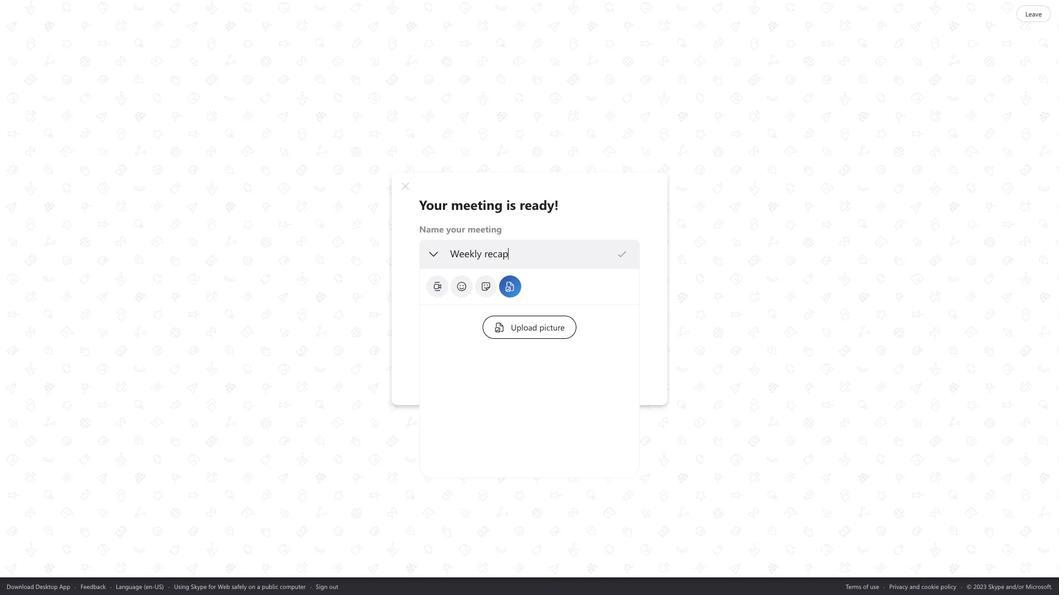 Task type: locate. For each thing, give the bounding box(es) containing it.
using skype for web safely on a public computer link
[[174, 583, 306, 591]]

using
[[174, 583, 189, 591]]

tab list
[[425, 275, 631, 299]]

web
[[218, 583, 230, 591]]

terms of use
[[846, 583, 879, 591]]

using skype for web safely on a public computer
[[174, 583, 306, 591]]

skype
[[191, 583, 207, 591]]

language (en-us) link
[[116, 583, 164, 591]]

out
[[329, 583, 338, 591]]

sign
[[316, 583, 328, 591]]

for
[[208, 583, 216, 591]]

app
[[59, 583, 70, 591]]

privacy and cookie policy link
[[889, 583, 956, 591]]

download desktop app
[[7, 583, 70, 591]]

of
[[863, 583, 868, 591]]

policy
[[941, 583, 956, 591]]

Type a meeting name (optional) text field
[[450, 248, 617, 260]]

computer
[[280, 583, 306, 591]]

safely
[[232, 583, 247, 591]]



Task type: vqa. For each thing, say whether or not it's contained in the screenshot.
Search text box
no



Task type: describe. For each thing, give the bounding box(es) containing it.
cookie
[[921, 583, 939, 591]]

and
[[910, 583, 920, 591]]

desktop
[[36, 583, 58, 591]]

use
[[870, 583, 879, 591]]

language (en-us)
[[116, 583, 164, 591]]

feedback link
[[80, 583, 106, 591]]

a
[[257, 583, 260, 591]]

public
[[262, 583, 278, 591]]

terms
[[846, 583, 861, 591]]

privacy and cookie policy
[[889, 583, 956, 591]]

sign out link
[[316, 583, 338, 591]]

on
[[248, 583, 255, 591]]

us)
[[155, 583, 164, 591]]

(en-
[[144, 583, 155, 591]]

download
[[7, 583, 34, 591]]

feedback
[[80, 583, 106, 591]]

privacy
[[889, 583, 908, 591]]

terms of use link
[[846, 583, 879, 591]]

language
[[116, 583, 142, 591]]

download desktop app link
[[7, 583, 70, 591]]

sign out
[[316, 583, 338, 591]]



